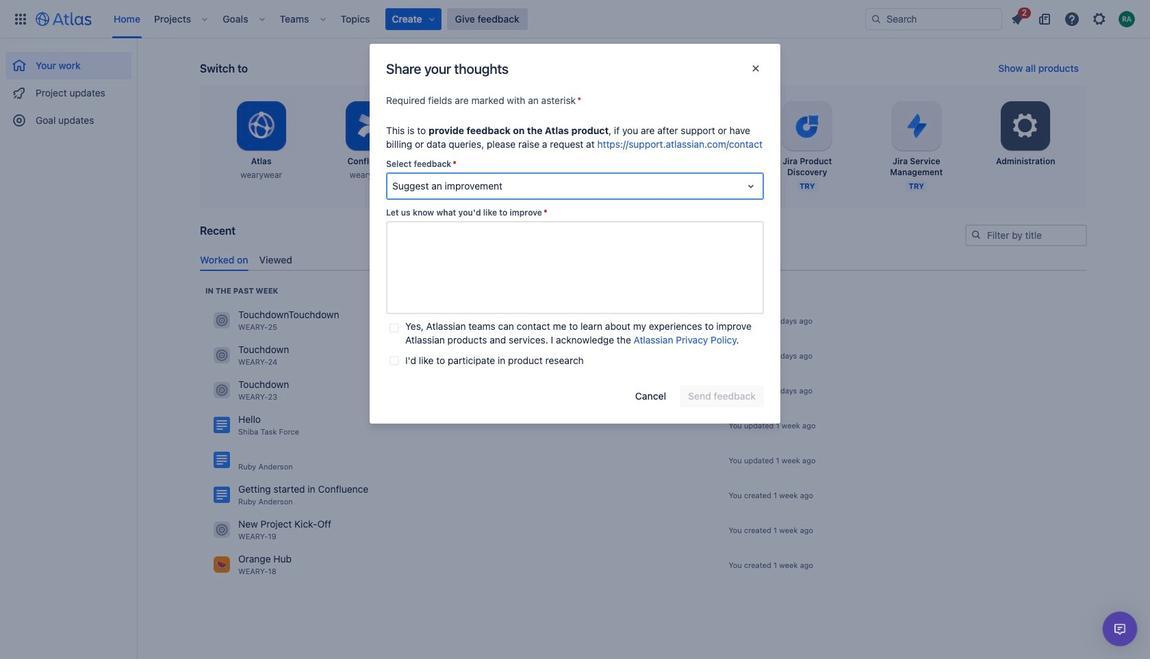 Task type: locate. For each thing, give the bounding box(es) containing it.
1 vertical spatial townsquare image
[[214, 557, 230, 574]]

top element
[[8, 0, 866, 38]]

2 townsquare image from the top
[[214, 348, 230, 364]]

townsquare image
[[214, 313, 230, 329], [214, 348, 230, 364], [214, 382, 230, 399]]

2 vertical spatial confluence image
[[214, 487, 230, 504]]

0 vertical spatial townsquare image
[[214, 313, 230, 329]]

group
[[5, 38, 132, 138]]

tab list
[[195, 248, 1093, 271]]

0 vertical spatial confluence image
[[214, 417, 230, 434]]

None text field
[[386, 221, 764, 314]]

banner
[[0, 0, 1151, 38]]

close modal image
[[748, 60, 764, 77]]

Filter by title field
[[967, 226, 1086, 245]]

townsquare image
[[214, 522, 230, 539], [214, 557, 230, 574]]

heading
[[206, 286, 278, 297]]

1 vertical spatial confluence image
[[214, 452, 230, 469]]

confluence image
[[214, 417, 230, 434], [214, 452, 230, 469], [214, 487, 230, 504]]

1 vertical spatial townsquare image
[[214, 348, 230, 364]]

2 vertical spatial townsquare image
[[214, 382, 230, 399]]

0 vertical spatial townsquare image
[[214, 522, 230, 539]]

3 townsquare image from the top
[[214, 382, 230, 399]]

None search field
[[866, 8, 1003, 30]]

3 confluence image from the top
[[214, 487, 230, 504]]



Task type: vqa. For each thing, say whether or not it's contained in the screenshot.
Notifications image
no



Task type: describe. For each thing, give the bounding box(es) containing it.
search image
[[871, 13, 882, 24]]

1 townsquare image from the top
[[214, 522, 230, 539]]

help image
[[1065, 11, 1081, 27]]

settings image
[[1010, 110, 1043, 142]]

2 townsquare image from the top
[[214, 557, 230, 574]]

1 townsquare image from the top
[[214, 313, 230, 329]]

2 confluence image from the top
[[214, 452, 230, 469]]

open image
[[743, 178, 760, 195]]

1 confluence image from the top
[[214, 417, 230, 434]]

Search field
[[866, 8, 1003, 30]]

search image
[[971, 229, 982, 240]]



